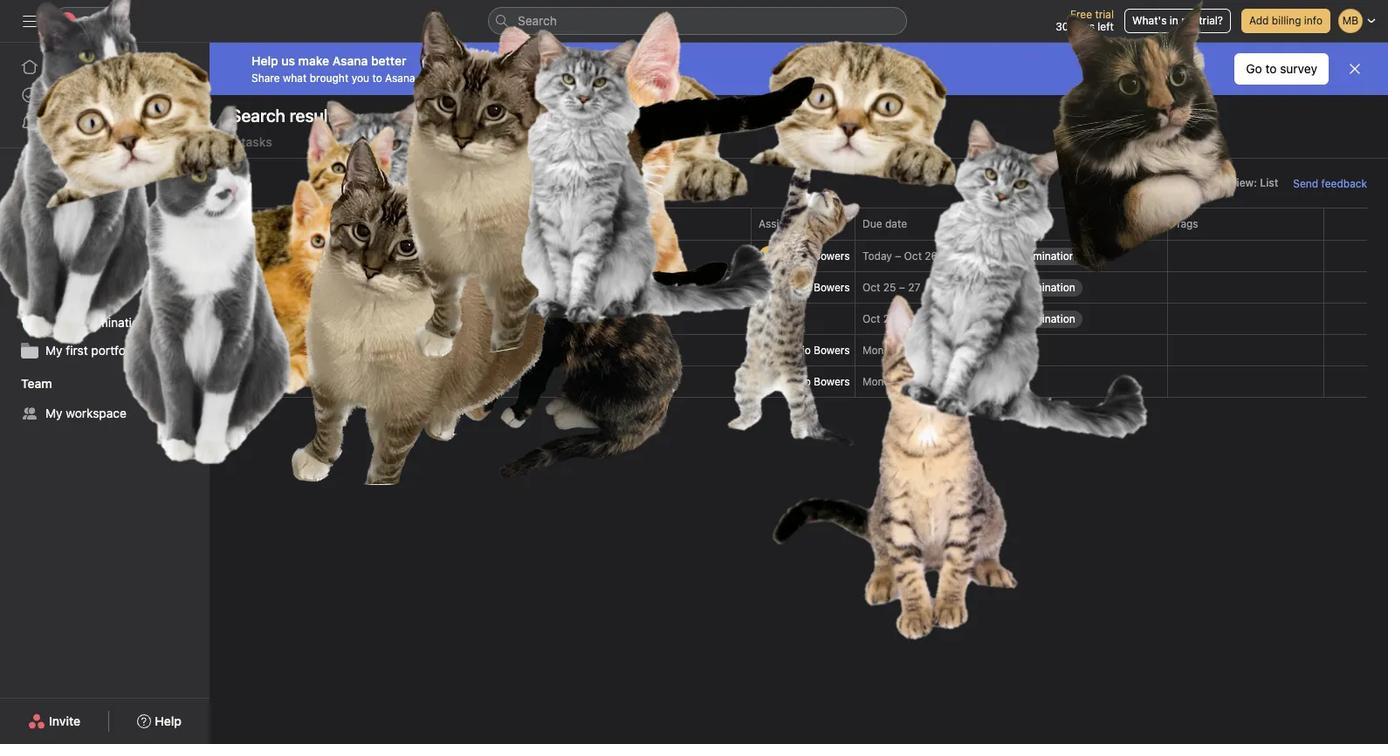 Task type: vqa. For each thing, say whether or not it's contained in the screenshot.
Completed checkbox corresponding to Find a team 'text box'
yes



Task type: describe. For each thing, give the bounding box(es) containing it.
projects element
[[0, 278, 210, 368]]

invite button
[[17, 706, 92, 738]]

completed checkbox for find a team text box
[[227, 246, 248, 267]]

tags for have fun cell
[[1167, 303, 1324, 335]]

tags for 3️⃣ third: get organized with sections cell
[[1167, 334, 1324, 367]]

the
[[513, 71, 529, 84]]

my tasks link
[[10, 81, 199, 109]]

send feedback
[[1293, 177, 1367, 190]]

home
[[45, 59, 79, 74]]

invite
[[49, 714, 80, 729]]

tree grid containing mb
[[210, 240, 1388, 398]]

left
[[1098, 20, 1114, 33]]

team button
[[0, 375, 52, 393]]

portfolios
[[45, 224, 99, 239]]

bowers for the 3️⃣ third: get organized with sections cell
[[814, 344, 850, 357]]

inbox link
[[10, 109, 199, 137]]

domination
[[82, 315, 146, 330]]

mario bowers for the 3️⃣ third: get organized with sections cell
[[783, 344, 850, 357]]

name
[[259, 217, 286, 230]]

search list box
[[488, 7, 907, 35]]

projects inside projects dropdown button
[[21, 285, 68, 300]]

search
[[518, 13, 557, 28]]

brought
[[310, 71, 349, 84]]

reporting link
[[10, 190, 199, 218]]

30 inside free trial 30 days left
[[1056, 20, 1069, 33]]

workspace
[[66, 406, 126, 421]]

add
[[1249, 14, 1269, 27]]

info
[[1304, 14, 1323, 27]]

free trial 30 days left
[[1056, 8, 1114, 33]]

world domination link
[[10, 309, 199, 337]]

teams element
[[0, 368, 210, 431]]

billing
[[1272, 14, 1301, 27]]

task name
[[234, 217, 286, 230]]

portfolio
[[91, 343, 139, 358]]

what's
[[1132, 14, 1167, 27]]

tags for make some snacks cell
[[1167, 271, 1324, 304]]

have fun cell
[[210, 303, 752, 335]]

mario for the 3️⃣ third: get organized with sections cell
[[783, 344, 811, 357]]

assignee
[[759, 217, 803, 230]]

my workspace link
[[10, 400, 199, 428]]

insights
[[21, 167, 67, 182]]

27
[[908, 281, 920, 294]]

tasks inside global element
[[66, 87, 95, 102]]

home link
[[10, 53, 199, 81]]

for
[[573, 71, 587, 84]]

we
[[433, 71, 447, 84]]

reporting
[[45, 196, 100, 211]]

oct for oct 26 – 30
[[862, 313, 880, 326]]

0 vertical spatial oct
[[904, 250, 922, 263]]

30 inside 'row'
[[908, 313, 921, 326]]

4️⃣ Fourth: Stay on top of incoming work text field
[[249, 373, 484, 391]]

to inside go to survey button
[[1265, 61, 1277, 76]]

inbox
[[45, 115, 76, 130]]

days
[[1072, 20, 1095, 33]]

send
[[1293, 177, 1318, 190]]

5
[[230, 134, 238, 149]]

my for my first portfolio
[[45, 343, 62, 358]]

mario bowers for 4️⃣ fourth: stay on top of incoming work cell
[[783, 375, 850, 388]]

global element
[[0, 43, 210, 148]]

completed image for 4️⃣ fourth: stay on top of incoming work text field
[[227, 371, 248, 392]]

mb for 4️⃣ fourth: stay on top of incoming work cell
[[761, 375, 777, 388]]

world domination
[[45, 315, 146, 330]]

goals
[[45, 252, 77, 267]]

oct 26 – 30
[[862, 313, 921, 326]]

mario bowers for find a team cell
[[783, 249, 850, 262]]

row containing task name
[[210, 208, 1388, 240]]

3️⃣ third: get organized with sections cell
[[210, 334, 752, 367]]

search results
[[230, 106, 343, 126]]

us
[[281, 53, 295, 68]]

what
[[283, 71, 307, 84]]

go to survey
[[1246, 61, 1317, 76]]

Find a team text field
[[249, 247, 323, 265]]

survey
[[1280, 61, 1317, 76]]

make some snacks cell
[[210, 271, 752, 304]]

oct 25 – 27
[[862, 281, 920, 294]]

product
[[532, 71, 570, 84]]

completed image inside have fun 'cell'
[[227, 309, 248, 330]]

my first portfolio
[[45, 343, 139, 358]]

add billing info
[[1249, 14, 1323, 27]]

0 vertical spatial –
[[895, 250, 901, 263]]

mario for find a team cell
[[783, 249, 811, 262]]



Task type: locate. For each thing, give the bounding box(es) containing it.
oct for oct 25 – 27
[[862, 281, 880, 294]]

go to survey button
[[1235, 53, 1329, 85]]

1 vertical spatial tasks
[[241, 134, 272, 149]]

2 mario from the top
[[783, 281, 811, 294]]

4️⃣ fourth: stay on top of incoming work cell
[[210, 366, 752, 398]]

so
[[418, 71, 430, 84]]

2 mb from the top
[[761, 281, 777, 294]]

monday
[[862, 344, 902, 357], [862, 375, 902, 388]]

Have fun text field
[[249, 310, 308, 328]]

0 vertical spatial 30
[[1056, 20, 1069, 33]]

meow image
[[1035, 0, 1249, 277], [0, 15, 264, 233], [725, 17, 983, 205], [508, 20, 790, 331], [95, 93, 321, 478], [876, 103, 1220, 469], [292, 136, 728, 485], [725, 269, 1081, 668]]

add billing info button
[[1241, 9, 1330, 33]]

1 bowers from the top
[[814, 249, 850, 262]]

banner containing help us make asana better
[[210, 43, 1388, 95]]

completed image for today
[[227, 246, 248, 267]]

oct down oct 25 – 27 on the right
[[862, 313, 880, 326]]

5 tasks button
[[230, 134, 272, 158]]

2 vertical spatial completed checkbox
[[227, 371, 248, 392]]

insights button
[[0, 166, 67, 183]]

completed image for 3️⃣ third: get organized with sections text box
[[227, 340, 248, 361]]

30
[[1056, 20, 1069, 33], [908, 313, 921, 326]]

1 mb from the top
[[761, 249, 777, 262]]

Make some snacks text field
[[249, 279, 364, 296]]

mb for make some snacks cell
[[761, 281, 777, 294]]

trial
[[1095, 8, 1114, 21]]

Completed checkbox
[[227, 246, 248, 267], [227, 340, 248, 361]]

0 vertical spatial projects
[[966, 217, 1007, 230]]

2 bowers from the top
[[814, 281, 850, 294]]

my down team
[[45, 406, 62, 421]]

1 vertical spatial completed checkbox
[[227, 340, 248, 361]]

1 completed checkbox from the top
[[227, 277, 248, 298]]

send feedback link
[[1293, 175, 1367, 192]]

my
[[45, 87, 62, 102], [45, 343, 62, 358], [45, 406, 62, 421]]

mario for make some snacks cell
[[783, 281, 811, 294]]

3 mario bowers from the top
[[783, 344, 850, 357]]

30 left days
[[1056, 20, 1069, 33]]

1 vertical spatial oct
[[862, 281, 880, 294]]

oct
[[904, 250, 922, 263], [862, 281, 880, 294], [862, 313, 880, 326]]

1 completed checkbox from the top
[[227, 246, 248, 267]]

1 my from the top
[[45, 87, 62, 102]]

my inside my first portfolio link
[[45, 343, 62, 358]]

tasks down home
[[66, 87, 95, 102]]

search results 5 tasks
[[230, 106, 343, 149]]

Completed checkbox
[[227, 277, 248, 298], [227, 309, 248, 330], [227, 371, 248, 392]]

asana better
[[332, 53, 406, 68]]

projects
[[966, 217, 1007, 230], [21, 285, 68, 300]]

mb for the 3️⃣ third: get organized with sections cell
[[761, 344, 777, 357]]

1 vertical spatial completed checkbox
[[227, 309, 248, 330]]

2 completed image from the top
[[227, 371, 248, 392]]

to right go
[[1265, 61, 1277, 76]]

bowers for make some snacks cell
[[814, 281, 850, 294]]

tags
[[1175, 217, 1198, 230]]

1 monday from the top
[[862, 344, 902, 357]]

users.
[[613, 71, 643, 84]]

0 vertical spatial completed checkbox
[[227, 277, 248, 298]]

improve
[[470, 71, 510, 84]]

you
[[351, 71, 369, 84]]

goals link
[[10, 246, 199, 274]]

0 vertical spatial completed image
[[227, 340, 248, 361]]

2 my from the top
[[45, 343, 62, 358]]

0 horizontal spatial 30
[[908, 313, 921, 326]]

3 mario from the top
[[783, 344, 811, 357]]

1 vertical spatial –
[[899, 281, 905, 294]]

completed checkbox inside 4️⃣ fourth: stay on top of incoming work cell
[[227, 371, 248, 392]]

bowers for find a team cell
[[814, 249, 850, 262]]

new
[[590, 71, 610, 84]]

3 mb from the top
[[761, 344, 777, 357]]

completed image inside find a team cell
[[227, 246, 248, 267]]

monday for 4️⃣ fourth: stay on top of incoming work cell
[[862, 375, 902, 388]]

task
[[234, 217, 256, 230]]

mario
[[783, 249, 811, 262], [783, 281, 811, 294], [783, 344, 811, 357], [783, 375, 811, 388]]

30 down 27
[[908, 313, 921, 326]]

1 horizontal spatial 30
[[1056, 20, 1069, 33]]

completed checkbox for have fun text box
[[227, 309, 248, 330]]

0 vertical spatial monday
[[862, 344, 902, 357]]

2 vertical spatial oct
[[862, 313, 880, 326]]

help
[[251, 53, 278, 68]]

completed image for oct
[[227, 277, 248, 298]]

tasks inside search results 5 tasks
[[241, 134, 272, 149]]

0 vertical spatial my
[[45, 87, 62, 102]]

my tasks
[[45, 87, 95, 102]]

– left 27
[[899, 281, 905, 294]]

1 vertical spatial 26
[[883, 313, 896, 326]]

to inside help us make asana better share what brought you to asana so we can improve the product for new users.
[[372, 71, 382, 84]]

2 completed image from the top
[[227, 277, 248, 298]]

0 vertical spatial completed checkbox
[[227, 246, 248, 267]]

tags for find a team cell
[[1167, 240, 1324, 272]]

today
[[862, 250, 892, 263]]

my left the first
[[45, 343, 62, 358]]

completed checkbox inside have fun 'cell'
[[227, 309, 248, 330]]

3 bowers from the top
[[814, 344, 850, 357]]

in
[[1170, 14, 1178, 27]]

0 horizontal spatial to
[[372, 71, 382, 84]]

bowers
[[814, 249, 850, 262], [814, 281, 850, 294], [814, 344, 850, 357], [814, 375, 850, 388]]

projects button
[[0, 285, 68, 302]]

oct up 27
[[904, 250, 922, 263]]

completed checkbox for 3️⃣ third: get organized with sections text box
[[227, 340, 248, 361]]

0 horizontal spatial tasks
[[66, 87, 95, 102]]

what's in my trial?
[[1132, 14, 1223, 27]]

4 bowers from the top
[[814, 375, 850, 388]]

1 horizontal spatial to
[[1265, 61, 1277, 76]]

make
[[298, 53, 329, 68]]

tasks right "5" at the left
[[241, 134, 272, 149]]

1 horizontal spatial tasks
[[241, 134, 272, 149]]

help us make asana better share what brought you to asana so we can improve the product for new users.
[[251, 53, 643, 84]]

3️⃣ Third: Get organized with sections text field
[[249, 342, 470, 359]]

row
[[210, 208, 1388, 240], [230, 239, 1367, 241], [210, 240, 1388, 272], [210, 271, 1388, 304], [210, 303, 1388, 335], [210, 334, 1388, 367], [210, 366, 1388, 398]]

completed checkbox inside the 3️⃣ third: get organized with sections cell
[[227, 340, 248, 361]]

2 vertical spatial –
[[899, 313, 905, 326]]

go
[[1246, 61, 1262, 76]]

today – oct 26
[[862, 250, 938, 263]]

what's in my trial? button
[[1124, 9, 1231, 33]]

4 mario bowers from the top
[[783, 375, 850, 388]]

completed image
[[227, 246, 248, 267], [227, 277, 248, 298], [227, 309, 248, 330]]

3 my from the top
[[45, 406, 62, 421]]

– for oct 25
[[899, 281, 905, 294]]

mb
[[761, 249, 777, 262], [761, 281, 777, 294], [761, 344, 777, 357], [761, 375, 777, 388]]

0 horizontal spatial projects
[[21, 285, 68, 300]]

banner
[[210, 43, 1388, 95]]

completed image
[[227, 340, 248, 361], [227, 371, 248, 392]]

0 horizontal spatial 26
[[883, 313, 896, 326]]

1 mario bowers from the top
[[783, 249, 850, 262]]

can
[[450, 71, 467, 84]]

my for my workspace
[[45, 406, 62, 421]]

my inside "my workspace" link
[[45, 406, 62, 421]]

hide sidebar image
[[23, 14, 37, 28]]

0 vertical spatial 26
[[925, 250, 938, 263]]

oct left the 25
[[862, 281, 880, 294]]

my first portfolio link
[[10, 337, 199, 365]]

mario bowers for make some snacks cell
[[783, 281, 850, 294]]

completed checkbox for "make some snacks" "text box"
[[227, 277, 248, 298]]

due
[[862, 217, 882, 230]]

mario for 4️⃣ fourth: stay on top of incoming work cell
[[783, 375, 811, 388]]

my inside my tasks link
[[45, 87, 62, 102]]

4 mario from the top
[[783, 375, 811, 388]]

1 mario from the top
[[783, 249, 811, 262]]

to
[[1265, 61, 1277, 76], [372, 71, 382, 84]]

completed image inside the 3️⃣ third: get organized with sections cell
[[227, 340, 248, 361]]

portfolios link
[[10, 218, 199, 246]]

monday for the 3️⃣ third: get organized with sections cell
[[862, 344, 902, 357]]

1 vertical spatial my
[[45, 343, 62, 358]]

mario bowers
[[783, 249, 850, 262], [783, 281, 850, 294], [783, 344, 850, 357], [783, 375, 850, 388]]

26
[[925, 250, 938, 263], [883, 313, 896, 326]]

0 vertical spatial completed image
[[227, 246, 248, 267]]

share
[[251, 71, 280, 84]]

tree grid
[[210, 240, 1388, 398]]

dismiss image
[[1348, 62, 1362, 76]]

bowers for 4️⃣ fourth: stay on top of incoming work cell
[[814, 375, 850, 388]]

1 vertical spatial completed image
[[227, 371, 248, 392]]

my workspace
[[45, 406, 126, 421]]

row containing oct 26
[[210, 303, 1388, 335]]

2 vertical spatial my
[[45, 406, 62, 421]]

1 horizontal spatial projects
[[966, 217, 1007, 230]]

0 vertical spatial tasks
[[66, 87, 95, 102]]

2 completed checkbox from the top
[[227, 309, 248, 330]]

– inside 'row'
[[899, 313, 905, 326]]

2 monday from the top
[[862, 375, 902, 388]]

tags for 4️⃣ fourth: stay on top of incoming work cell
[[1167, 366, 1324, 398]]

free
[[1070, 8, 1092, 21]]

3 completed image from the top
[[227, 309, 248, 330]]

– down oct 25 – 27 on the right
[[899, 313, 905, 326]]

2 vertical spatial completed image
[[227, 309, 248, 330]]

completed image inside 4️⃣ fourth: stay on top of incoming work cell
[[227, 371, 248, 392]]

feedback
[[1321, 177, 1367, 190]]

mb for find a team cell
[[761, 249, 777, 262]]

my
[[1181, 14, 1196, 27]]

team
[[21, 376, 52, 391]]

2 completed checkbox from the top
[[227, 340, 248, 361]]

completed checkbox inside make some snacks cell
[[227, 277, 248, 298]]

first
[[66, 343, 88, 358]]

–
[[895, 250, 901, 263], [899, 281, 905, 294], [899, 313, 905, 326]]

my for my tasks
[[45, 87, 62, 102]]

due date
[[862, 217, 907, 230]]

1 vertical spatial completed image
[[227, 277, 248, 298]]

my up inbox at the left top of the page
[[45, 87, 62, 102]]

insights element
[[0, 159, 210, 278]]

find a team cell
[[210, 240, 752, 272]]

to right you
[[372, 71, 382, 84]]

2 mario bowers from the top
[[783, 281, 850, 294]]

1 completed image from the top
[[227, 246, 248, 267]]

4 mb from the top
[[761, 375, 777, 388]]

1 completed image from the top
[[227, 340, 248, 361]]

asana
[[385, 71, 415, 84]]

– right today
[[895, 250, 901, 263]]

date
[[885, 217, 907, 230]]

– for oct 26
[[899, 313, 905, 326]]

completed image inside make some snacks cell
[[227, 277, 248, 298]]

1 vertical spatial projects
[[21, 285, 68, 300]]

world
[[45, 315, 78, 330]]

completed checkbox for 4️⃣ fourth: stay on top of incoming work text field
[[227, 371, 248, 392]]

trial?
[[1199, 14, 1223, 27]]

3 completed checkbox from the top
[[227, 371, 248, 392]]

1 vertical spatial 30
[[908, 313, 921, 326]]

25
[[883, 281, 896, 294]]

1 horizontal spatial 26
[[925, 250, 938, 263]]

search button
[[488, 7, 907, 35]]

completed checkbox inside find a team cell
[[227, 246, 248, 267]]

1 vertical spatial monday
[[862, 375, 902, 388]]



